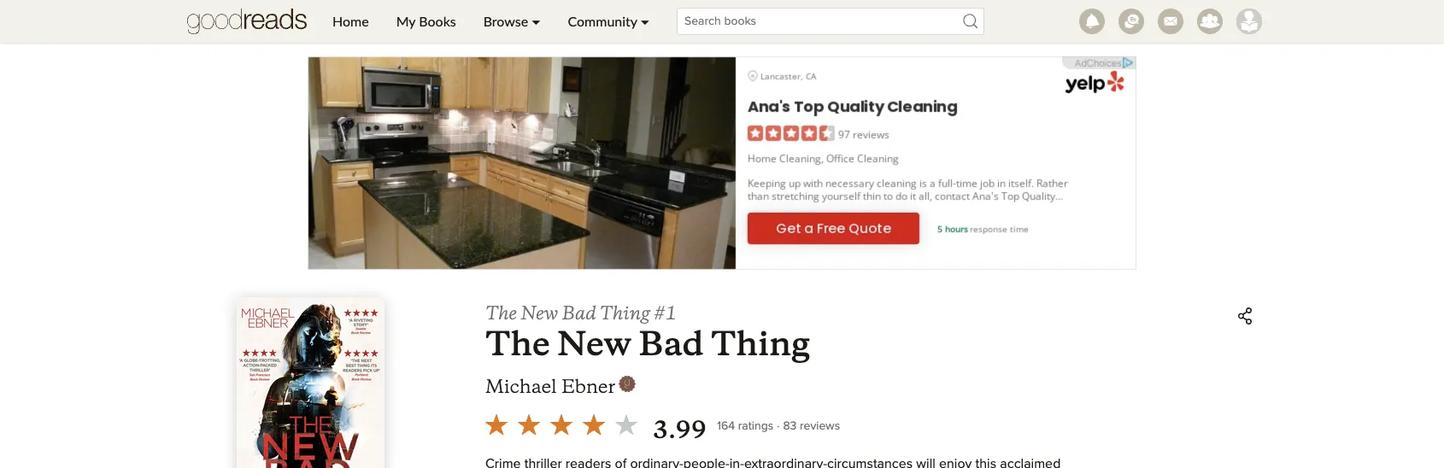 Task type: describe. For each thing, give the bounding box(es) containing it.
home image
[[187, 0, 307, 43]]

1 the from the top
[[485, 301, 517, 324]]

my
[[396, 13, 416, 29]]

home
[[332, 13, 369, 29]]

0 horizontal spatial bad
[[562, 301, 596, 324]]

goodreads author image
[[619, 376, 636, 393]]

browse ▾ link
[[470, 0, 554, 43]]

michael  ebner link
[[485, 374, 636, 398]]

ebner
[[561, 375, 616, 398]]

2 the from the top
[[485, 323, 550, 365]]

my books link
[[383, 0, 470, 43]]

83
[[783, 420, 797, 432]]

▾ for browse ▾
[[532, 13, 541, 29]]

ratings
[[738, 420, 774, 432]]

advertisement region
[[308, 56, 1137, 270]]

0 horizontal spatial thing
[[600, 301, 650, 324]]

average rating of 3.99 stars. figure
[[480, 409, 717, 446]]

the new bad thing #1 the new bad thing
[[485, 301, 810, 365]]

new up ebner
[[557, 323, 632, 365]]

1 horizontal spatial bad
[[639, 323, 704, 365]]

community ▾ link
[[554, 0, 663, 43]]

reviews
[[800, 420, 840, 432]]

3.99
[[653, 415, 707, 445]]



Task type: locate. For each thing, give the bounding box(es) containing it.
1 horizontal spatial ▾
[[641, 13, 650, 29]]

▾ right community
[[641, 13, 650, 29]]

thing left #1
[[600, 301, 650, 324]]

michael  ebner
[[485, 375, 616, 398]]

new
[[520, 301, 558, 324], [557, 323, 632, 365]]

community
[[568, 13, 637, 29]]

1 horizontal spatial thing
[[711, 323, 810, 365]]

home link
[[319, 0, 383, 43]]

164 ratings and 83 reviews figure
[[717, 415, 840, 436]]

Search by book title or ISBN text field
[[677, 8, 985, 35]]

▾ for community ▾
[[641, 13, 650, 29]]

new up michael  ebner at the left bottom of the page
[[520, 301, 558, 324]]

▾
[[532, 13, 541, 29], [641, 13, 650, 29]]

83 reviews
[[783, 420, 840, 432]]

thing up the ratings
[[711, 323, 810, 365]]

0 horizontal spatial ▾
[[532, 13, 541, 29]]

the
[[485, 301, 517, 324], [485, 323, 550, 365]]

None search field
[[663, 8, 998, 35]]

book title: the new bad thing element
[[485, 323, 810, 365]]

browse
[[483, 13, 528, 29]]

164 ratings
[[717, 420, 774, 432]]

profile image for bob builder. image
[[1237, 9, 1262, 34]]

rating 3.99 out of 5 image
[[480, 409, 643, 441]]

michael
[[485, 375, 557, 398]]

▾ right browse
[[532, 13, 541, 29]]

164
[[717, 420, 735, 432]]

bad
[[562, 301, 596, 324], [639, 323, 704, 365]]

browse ▾
[[483, 13, 541, 29]]

community ▾
[[568, 13, 650, 29]]

2 ▾ from the left
[[641, 13, 650, 29]]

1 ▾ from the left
[[532, 13, 541, 29]]

#1
[[654, 301, 677, 324]]

books
[[419, 13, 456, 29]]

thing
[[600, 301, 650, 324], [711, 323, 810, 365]]

my books
[[396, 13, 456, 29]]



Task type: vqa. For each thing, say whether or not it's contained in the screenshot.
the bottommost comment
no



